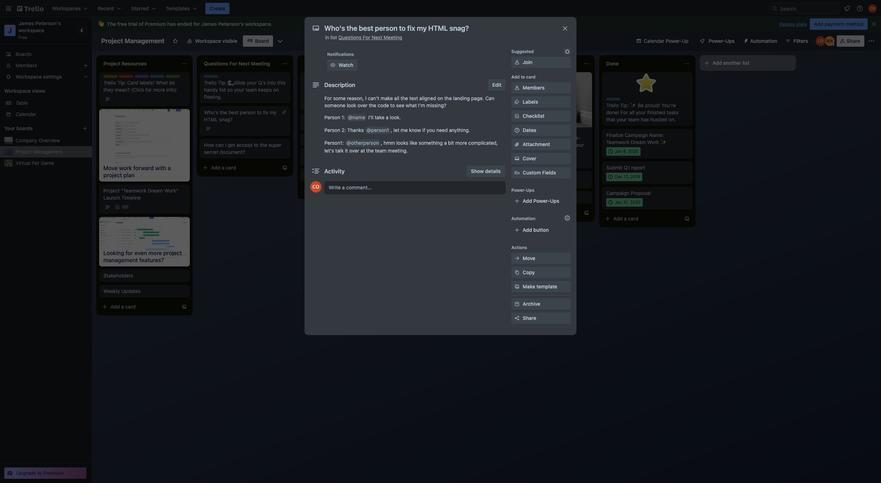 Task type: describe. For each thing, give the bounding box(es) containing it.
project inside board name text box
[[101, 37, 123, 45]]

list inside button
[[743, 60, 750, 66]]

/
[[125, 204, 126, 210]]

need
[[436, 127, 448, 133]]

0 horizontal spatial power-ups
[[511, 188, 535, 193]]

power-ups inside button
[[709, 38, 735, 44]]

for inside the trello tip trello tip: ✨ be proud! you're done! for all your finished tasks that your team has hustled on.
[[621, 109, 628, 115]]

person1: @otherperson
[[324, 140, 379, 146]]

primary element
[[0, 0, 881, 17]]

0 vertical spatial create from template… image
[[584, 210, 589, 216]]

dates
[[523, 127, 536, 133]]

2 horizontal spatial christina overa (christinaovera) image
[[869, 4, 877, 13]]

to down join
[[521, 74, 525, 80]]

how
[[204, 142, 214, 148]]

color: sky, title: "trello tip" element for trello tip: ✨ be proud! you're done! for all your finished tasks that your team has hustled on.
[[606, 98, 625, 103]]

they
[[103, 87, 113, 93]]

over inside , hmm looks like something a bit more complicated, let's talk it over at the team meeting.
[[349, 148, 359, 154]]

hustled
[[650, 117, 667, 123]]

0 vertical spatial has
[[167, 21, 176, 27]]

stakeholders
[[103, 273, 133, 279]]

0 vertical spatial for
[[193, 21, 200, 27]]

sm image for labels
[[514, 98, 521, 106]]

tasks inside trello tip: 💬for those in-between tasks that are almost done but also awaiting one last step.
[[405, 87, 417, 93]]

.
[[271, 21, 273, 27]]

archive link
[[511, 299, 571, 310]]

edit for edit
[[492, 82, 502, 88]]

your inside trello tip trello tip: this is where assigned tasks live so that your team can see who's working on what and when it's due.
[[344, 87, 354, 93]]

tip: for that
[[520, 135, 528, 141]]

the inside the who's the best person to fix my html snag?
[[220, 109, 227, 115]]

1 horizontal spatial create from template… image
[[684, 216, 690, 222]]

add down the secret
[[211, 165, 220, 171]]

add a card button down "teamy
[[300, 185, 380, 196]]

boards
[[16, 125, 33, 131]]

the left text
[[401, 95, 408, 101]]

media
[[420, 129, 434, 135]]

1 horizontal spatial ups
[[550, 198, 559, 204]]

0 vertical spatial create from template… image
[[282, 165, 288, 171]]

card down jan 31, 2020 at top right
[[628, 216, 639, 222]]

dream inside finalize campaign name: teamwork dream work ✨
[[631, 139, 646, 145]]

members for rightmost members link
[[523, 85, 545, 91]]

report
[[631, 165, 645, 171]]

see inside for some reason, i can't make all the text aligned on the landing page. can someone look over the code to see what i'm missing?
[[396, 102, 404, 108]]

1 vertical spatial management
[[33, 149, 63, 155]]

weekly updates link
[[103, 288, 186, 295]]

archive
[[523, 301, 540, 307]]

power- inside power-ups button
[[709, 38, 726, 44]]

due.
[[313, 101, 323, 107]]

more inside , hmm looks like something a bit more complicated, let's talk it over at the team meeting.
[[455, 140, 467, 146]]

0 vertical spatial team
[[150, 75, 161, 80]]

ben nelson (bennelson96) image
[[825, 36, 835, 46]]

pet
[[32, 160, 39, 166]]

team for social
[[421, 125, 432, 130]]

2 vertical spatial christina overa (christinaovera) image
[[310, 181, 322, 193]]

on inside for some reason, i can't make all the text aligned on the landing page. can someone look over the code to see what i'm missing?
[[437, 95, 443, 101]]

jan for finalize
[[615, 149, 622, 154]]

attachment
[[523, 141, 550, 147]]

your down "done!"
[[617, 117, 627, 123]]

edit card image
[[281, 109, 287, 115]]

know
[[409, 127, 421, 133]]

look
[[347, 102, 356, 108]]

sm image for copy
[[514, 269, 521, 276]]

to inside the who's the best person to fix my html snag?
[[257, 109, 262, 115]]

attachment button
[[511, 139, 571, 150]]

questions
[[339, 34, 362, 40]]

to inside for some reason, i can't make all the text aligned on the landing page. can someone look over the code to see what i'm missing?
[[390, 102, 395, 108]]

this
[[328, 80, 338, 86]]

all inside for some reason, i can't make all the text aligned on the landing page. can someone look over the code to see what i'm missing?
[[394, 95, 399, 101]]

team inside the trello tip trello tip: ✨ be proud! you're done! for all your finished tasks that your team has hustled on.
[[628, 117, 640, 123]]

at
[[361, 148, 365, 154]]

add down sketch the "teamy dreamy" font
[[312, 187, 321, 193]]

step.
[[445, 94, 456, 100]]

teamwork
[[606, 139, 630, 145]]

add a card down budget approval
[[513, 210, 538, 216]]

next
[[372, 34, 382, 40]]

your left q's
[[247, 80, 257, 86]]

your boards with 3 items element
[[4, 124, 72, 133]]

timeline
[[121, 195, 141, 201]]

trello tip: splash those redtape- heavy issues that are slowing your team down here. link
[[506, 135, 588, 156]]

, inside , hmm looks like something a bit more complicated, let's talk it over at the team meeting.
[[381, 140, 382, 146]]

trello inside trello tip: 💬for those in-between tasks that are almost done but also awaiting one last step.
[[405, 80, 418, 86]]

custom fields
[[523, 170, 556, 176]]

on inside trello tip trello tip: this is where assigned tasks live so that your team can see who's working on what and when it's due.
[[339, 94, 345, 100]]

mean?
[[115, 87, 130, 93]]

add down jan 31, 2020 "checkbox"
[[614, 216, 623, 222]]

list down it
[[344, 156, 351, 162]]

some
[[333, 95, 346, 101]]

a right take
[[386, 114, 389, 120]]

sm image for suggested
[[564, 48, 571, 55]]

add down weekly
[[111, 304, 120, 310]]

missing?
[[427, 102, 446, 108]]

Dec 17, 2019 checkbox
[[606, 173, 642, 181]]

Board name text field
[[98, 35, 168, 47]]

0 horizontal spatial create from template… image
[[181, 304, 187, 310]]

trello tip trello tip: ✨ be proud! you're done! for all your finished tasks that your team has hustled on.
[[606, 98, 679, 123]]

a down jan 31, 2020 "checkbox"
[[624, 216, 627, 222]]

0 horizontal spatial premium
[[43, 470, 64, 476]]

boards link
[[0, 49, 92, 60]]

see inside trello tip trello tip: this is where assigned tasks live so that your team can see who's working on what and when it's due.
[[378, 87, 386, 93]]

for inside for some reason, i can't make all the text aligned on the landing page. can someone look over the code to see what i'm missing?
[[324, 95, 332, 101]]

project "teamwork dream work" launch timeline link
[[103, 187, 186, 202]]

dec
[[615, 174, 623, 180]]

add inside 'button'
[[523, 227, 532, 233]]

add a card button for right create from template… image
[[602, 213, 682, 225]]

calendar for calendar power-up
[[644, 38, 665, 44]]

i inside for some reason, i can't make all the text aligned on the landing page. can someone look over the code to see what i'm missing?
[[365, 95, 367, 101]]

premium inside banner
[[145, 21, 166, 27]]

what
[[156, 80, 168, 86]]

i'll
[[368, 114, 374, 120]]

labels
[[523, 99, 538, 105]]

secret
[[204, 149, 218, 155]]

team for sketch
[[320, 116, 331, 121]]

calendar link
[[16, 111, 88, 118]]

name:
[[649, 132, 664, 138]]

0 horizontal spatial members link
[[0, 60, 92, 71]]

add power-ups link
[[511, 196, 571, 207]]

add power-ups
[[523, 198, 559, 204]]

to right upgrade in the bottom left of the page
[[37, 470, 42, 476]]

cover link
[[511, 153, 571, 164]]

trello tip trello tip: 🌊slide your q's into this handy list so your team keeps on flowing.
[[204, 75, 286, 100]]

members for the left members link
[[16, 62, 37, 68]]

color: yellow, title: "copy request" element
[[103, 75, 118, 78]]

a down document? on the top
[[222, 165, 225, 171]]

tip inside the trello tip trello tip: splash those redtape- heavy issues that are slowing your team down here.
[[518, 130, 525, 136]]

✨ inside finalize campaign name: teamwork dream work ✨
[[661, 139, 667, 145]]

add down budget
[[513, 210, 522, 216]]

watch button
[[327, 60, 358, 71]]

project management link
[[16, 148, 88, 156]]

is
[[339, 80, 343, 86]]

talk
[[335, 148, 344, 154]]

a down weekly updates
[[121, 304, 124, 310]]

team inside , hmm looks like something a bit more complicated, let's talk it over at the team meeting.
[[375, 148, 387, 154]]

those inside trello tip: 💬for those in-between tasks that are almost done but also awaiting one last step.
[[444, 80, 457, 86]]

calendar power-up link
[[632, 35, 693, 47]]

card down join
[[526, 74, 536, 80]]

0 vertical spatial share button
[[837, 35, 865, 47]]

to inside how can i get access to the super secret document?
[[254, 142, 258, 148]]

workspace for workspace visible
[[195, 38, 221, 44]]

the right last
[[445, 95, 452, 101]]

@otherperson
[[347, 140, 379, 146]]

card down document? on the top
[[226, 165, 236, 171]]

button
[[533, 227, 549, 233]]

color: orange, title: "one more step" element for curate
[[305, 152, 319, 154]]

person 2: thanks @person1 , let me know if you need anything.
[[324, 127, 470, 133]]

your inside the trello tip trello tip: splash those redtape- heavy issues that are slowing your team down here.
[[574, 142, 584, 148]]

0 notifications image
[[843, 4, 852, 13]]

virtual
[[16, 160, 30, 166]]

workspace visible
[[195, 38, 237, 44]]

working
[[319, 94, 337, 100]]

code
[[378, 102, 389, 108]]

Search field
[[778, 3, 840, 14]]

more inside trello tip: card labels! what do they mean? (click for more info)
[[153, 87, 165, 93]]

0
[[122, 204, 125, 210]]

in-
[[458, 80, 465, 86]]

complicated,
[[468, 140, 498, 146]]

assets
[[436, 129, 450, 135]]

updates
[[121, 288, 141, 294]]

dreamy"
[[349, 172, 369, 178]]

a inside , hmm looks like something a bit more complicated, let's talk it over at the team meeting.
[[444, 140, 447, 146]]

james peterson's workspace free
[[18, 20, 62, 40]]

finalize campaign name: teamwork dream work ✨ link
[[606, 132, 689, 146]]

color: purple, title: "design team" element for sketch site banner
[[305, 116, 331, 121]]

info)
[[166, 87, 177, 93]]

overview
[[39, 137, 60, 143]]

0 vertical spatial design
[[135, 75, 149, 80]]

a down activity at the top
[[322, 187, 325, 193]]

who's
[[204, 109, 218, 115]]

edit email drafts link
[[305, 136, 387, 143]]

the down can't
[[369, 102, 376, 108]]

and
[[358, 94, 367, 100]]

👋
[[98, 21, 104, 27]]

add left payment
[[814, 21, 824, 27]]

1 horizontal spatial james
[[201, 21, 217, 27]]

card down "teamy
[[326, 187, 337, 193]]

card down add power-ups link
[[528, 210, 538, 216]]

add right 'edit' button
[[511, 74, 520, 80]]

budget
[[506, 194, 522, 200]]

0 vertical spatial ,
[[391, 127, 392, 133]]

join link
[[511, 57, 571, 68]]

1 vertical spatial project management
[[16, 149, 63, 155]]

slowing
[[555, 142, 573, 148]]

add a card down "teamy
[[312, 187, 337, 193]]

what inside trello tip trello tip: this is where assigned tasks live so that your team can see who's working on what and when it's due.
[[346, 94, 357, 100]]

person for person 1:
[[324, 114, 340, 120]]

@name
[[348, 114, 365, 120]]

a down budget approval
[[524, 210, 526, 216]]

list right in
[[331, 34, 337, 40]]

workspace for workspace views
[[4, 88, 31, 94]]

finalize
[[606, 132, 624, 138]]

your down 🌊slide
[[234, 87, 244, 93]]

trello tip halp
[[150, 75, 175, 80]]

are inside the trello tip trello tip: splash those redtape- heavy issues that are slowing your team down here.
[[547, 142, 554, 148]]

move
[[523, 255, 535, 261]]

over inside for some reason, i can't make all the text aligned on the landing page. can someone look over the code to see what i'm missing?
[[358, 102, 368, 108]]



Task type: vqa. For each thing, say whether or not it's contained in the screenshot.
Dec 17, 2019
yes



Task type: locate. For each thing, give the bounding box(es) containing it.
1 horizontal spatial see
[[396, 102, 404, 108]]

your down be
[[636, 109, 646, 115]]

1 horizontal spatial has
[[641, 117, 649, 123]]

labels!
[[140, 80, 154, 86]]

0 horizontal spatial for
[[146, 87, 152, 93]]

can't
[[368, 95, 379, 101]]

, hmm looks like something a bit more complicated, let's talk it over at the team meeting.
[[324, 140, 498, 154]]

freelancer contracts
[[506, 179, 553, 185]]

✨ down name:
[[661, 139, 667, 145]]

0 horizontal spatial share
[[523, 315, 536, 321]]

description
[[324, 82, 355, 88]]

1 horizontal spatial team
[[320, 116, 331, 121]]

christina overa (christinaovera) image down "curate"
[[310, 181, 322, 193]]

2 vertical spatial sm image
[[514, 301, 521, 308]]

power- inside calendar power-up link
[[666, 38, 682, 44]]

project "teamwork dream work" launch timeline
[[103, 188, 178, 201]]

drafts
[[328, 136, 342, 142]]

boards
[[16, 51, 32, 57]]

trello tip: card labels! what do they mean? (click for more info) link
[[103, 79, 186, 94]]

tip for trello tip: this is where assigned tasks live so that your team can see who's working on what and when it's due.
[[317, 75, 324, 80]]

create from template… image
[[584, 210, 589, 216], [181, 304, 187, 310]]

be
[[638, 102, 644, 108]]

1 horizontal spatial christina overa (christinaovera) image
[[816, 36, 826, 46]]

person for person 2: thanks
[[324, 127, 340, 133]]

0 vertical spatial project
[[101, 37, 123, 45]]

trello tip trello tip: this is where assigned tasks live so that your team can see who's working on what and when it's due.
[[305, 75, 386, 107]]

1 vertical spatial person
[[324, 127, 340, 133]]

sm image left archive
[[514, 301, 521, 308]]

0 horizontal spatial workspace
[[4, 88, 31, 94]]

sm image for members
[[514, 84, 521, 91]]

on.
[[669, 117, 676, 123]]

management inside board name text box
[[125, 37, 165, 45]]

tip: up mean?
[[117, 80, 126, 86]]

2 sketch from the top
[[305, 172, 320, 178]]

,
[[391, 127, 392, 133], [381, 140, 382, 146]]

edit inside button
[[492, 82, 502, 88]]

1 horizontal spatial for
[[193, 21, 200, 27]]

assigned
[[360, 80, 380, 86]]

0 vertical spatial edit
[[492, 82, 502, 88]]

design inside design team social media assets
[[405, 125, 419, 130]]

can inside how can i get access to the super secret document?
[[216, 142, 224, 148]]

that inside the trello tip trello tip: splash those redtape- heavy issues that are slowing your team down here.
[[536, 142, 545, 148]]

tip for trello tip: ✨ be proud! you're done! for all your finished tasks that your team has hustled on.
[[619, 98, 625, 103]]

1 vertical spatial sm image
[[514, 155, 521, 162]]

a left bit at right top
[[444, 140, 447, 146]]

add a card down document? on the top
[[211, 165, 236, 171]]

1 horizontal spatial members
[[523, 85, 545, 91]]

sm image for make template
[[514, 283, 521, 290]]

list right another
[[743, 60, 750, 66]]

0 horizontal spatial those
[[444, 80, 457, 86]]

workspace inside james peterson's workspace free
[[18, 27, 44, 33]]

project for project "teamwork dream work" launch timeline link
[[103, 188, 120, 194]]

sm image up add another list button
[[741, 35, 750, 45]]

keeps
[[258, 87, 272, 93]]

so down 🌊slide
[[227, 87, 233, 93]]

trello tip: 💬for those in-between tasks that are almost done but also awaiting one last step. link
[[405, 79, 487, 101]]

on down into
[[273, 87, 279, 93]]

add a card button down weekly updates link
[[99, 301, 179, 313]]

0 vertical spatial for
[[363, 34, 370, 40]]

0 horizontal spatial project management
[[16, 149, 63, 155]]

the left "teamy
[[322, 172, 329, 178]]

1 vertical spatial project
[[16, 149, 32, 155]]

add another list button
[[700, 55, 796, 71]]

2:
[[342, 127, 346, 133]]

tip: inside trello tip trello tip: this is where assigned tasks live so that your team can see who's working on what and when it's due.
[[319, 80, 327, 86]]

2 vertical spatial color: purple, title: "design team" element
[[405, 125, 432, 130]]

star or unstar board image
[[172, 38, 178, 44]]

add board image
[[82, 126, 88, 131]]

document?
[[220, 149, 245, 155]]

sm image for automation
[[741, 35, 750, 45]]

add right budget
[[523, 198, 532, 204]]

design inside the design team sketch site banner
[[305, 116, 319, 121]]

see up "make" on the top left of the page
[[378, 87, 386, 93]]

share for the leftmost the share "button"
[[523, 315, 536, 321]]

1 vertical spatial ✨
[[661, 139, 667, 145]]

members link up labels link
[[511, 82, 571, 94]]

1 horizontal spatial calendar
[[644, 38, 665, 44]]

sm image inside automation button
[[741, 35, 750, 45]]

0 vertical spatial automation
[[750, 38, 777, 44]]

curate customer list link
[[305, 156, 387, 163]]

workspace left visible
[[195, 38, 221, 44]]

1 vertical spatial over
[[349, 148, 359, 154]]

see up look.
[[396, 102, 404, 108]]

1 jan from the top
[[615, 149, 622, 154]]

0 vertical spatial share
[[847, 38, 860, 44]]

sm image
[[741, 35, 750, 45], [514, 155, 521, 162], [514, 301, 521, 308]]

0 horizontal spatial all
[[394, 95, 399, 101]]

0 horizontal spatial share button
[[511, 313, 571, 324]]

add a card button for the topmost create from template… image
[[200, 162, 279, 174]]

color: sky, title: "trello tip" element for trello tip: this is where assigned tasks live so that your team can see who's working on what and when it's due.
[[305, 75, 324, 80]]

sm image inside move 'link'
[[514, 255, 521, 262]]

method
[[846, 21, 864, 27]]

1 vertical spatial more
[[455, 140, 467, 146]]

what up look
[[346, 94, 357, 100]]

team inside the trello tip trello tip: splash those redtape- heavy issues that are slowing your team down here.
[[506, 149, 517, 155]]

sm image for cover
[[514, 155, 521, 162]]

all inside the trello tip trello tip: ✨ be proud! you're done! for all your finished tasks that your team has hustled on.
[[630, 109, 635, 115]]

design team social media assets
[[405, 125, 450, 135]]

1 horizontal spatial premium
[[145, 21, 166, 27]]

0 horizontal spatial christina overa (christinaovera) image
[[310, 181, 322, 193]]

you
[[427, 127, 435, 133]]

2020 for campaign
[[628, 149, 639, 154]]

color: red, title: "priority" element
[[119, 75, 134, 80]]

color: orange, title: "one more step" element
[[305, 152, 319, 154], [506, 174, 520, 177]]

0 vertical spatial see
[[378, 87, 386, 93]]

someone
[[324, 102, 345, 108]]

i left can't
[[365, 95, 367, 101]]

project down the
[[101, 37, 123, 45]]

color: sky, title: "trello tip" element for trello tip: 🌊slide your q's into this handy list so your team keeps on flowing.
[[204, 75, 223, 80]]

add payment method button
[[810, 18, 868, 30]]

on inside trello tip trello tip: 🌊slide your q's into this handy list so your team keeps on flowing.
[[273, 87, 279, 93]]

sm image for join
[[514, 59, 521, 66]]

Jan 9, 2020 checkbox
[[606, 147, 641, 156]]

those up slowing
[[546, 135, 559, 141]]

1 vertical spatial sketch
[[305, 172, 320, 178]]

1 vertical spatial calendar
[[16, 111, 36, 117]]

1 horizontal spatial color: orange, title: "one more step" element
[[506, 174, 520, 177]]

0 vertical spatial jan
[[615, 149, 622, 154]]

0 vertical spatial campaign
[[625, 132, 648, 138]]

details
[[485, 168, 501, 174]]

1 horizontal spatial members link
[[511, 82, 571, 94]]

1 horizontal spatial ✨
[[661, 139, 667, 145]]

1 horizontal spatial management
[[125, 37, 165, 45]]

team inside the design team sketch site banner
[[320, 116, 331, 121]]

that inside trello tip: 💬for those in-between tasks that are almost done but also awaiting one last step.
[[419, 87, 428, 93]]

team for q's
[[246, 87, 257, 93]]

for down 'labels!'
[[146, 87, 152, 93]]

power-ups button
[[695, 35, 739, 47]]

can inside trello tip trello tip: this is where assigned tasks live so that your team can see who's working on what and when it's due.
[[368, 87, 377, 93]]

1 vertical spatial color: orange, title: "one more step" element
[[506, 174, 520, 177]]

those inside the trello tip trello tip: splash those redtape- heavy issues that are slowing your team down here.
[[546, 135, 559, 141]]

look.
[[390, 114, 401, 120]]

tip: for live
[[319, 80, 327, 86]]

are left slowing
[[547, 142, 554, 148]]

to right the access
[[254, 142, 258, 148]]

0 horizontal spatial design
[[135, 75, 149, 80]]

tip: for handy
[[218, 80, 227, 86]]

tip: up handy
[[218, 80, 227, 86]]

search image
[[772, 6, 778, 11]]

team down 'hmm'
[[375, 148, 387, 154]]

the inside , hmm looks like something a bit more complicated, let's talk it over at the team meeting.
[[366, 148, 374, 154]]

wave image
[[98, 21, 104, 27]]

banner containing 👋
[[92, 17, 881, 31]]

project management down trial
[[101, 37, 165, 45]]

add left button
[[523, 227, 532, 233]]

add a card button down add power-ups link
[[502, 208, 581, 219]]

james inside james peterson's workspace free
[[18, 20, 34, 26]]

sm image for watch
[[329, 62, 337, 69]]

1 vertical spatial those
[[546, 135, 559, 141]]

anything.
[[449, 127, 470, 133]]

how can i get access to the super secret document?
[[204, 142, 282, 155]]

campaign inside 'link'
[[606, 190, 630, 196]]

landing
[[453, 95, 470, 101]]

workspace up free
[[18, 27, 44, 33]]

let
[[394, 127, 399, 133]]

1 horizontal spatial i
[[365, 95, 367, 101]]

your
[[4, 125, 15, 131]]

1 vertical spatial ups
[[526, 188, 535, 193]]

up
[[682, 38, 689, 44]]

0 horizontal spatial what
[[346, 94, 357, 100]]

sm image down down
[[514, 155, 521, 162]]

sm image left the labels
[[514, 98, 521, 106]]

color: purple, title: "design team" element for social media assets
[[405, 125, 432, 130]]

team left "keeps"
[[246, 87, 257, 93]]

design for social
[[405, 125, 419, 130]]

those up almost at the top
[[444, 80, 457, 86]]

1 horizontal spatial share button
[[837, 35, 865, 47]]

sm image inside labels link
[[514, 98, 521, 106]]

tip
[[163, 75, 169, 80], [217, 75, 223, 80], [317, 75, 324, 80], [619, 98, 625, 103], [518, 130, 525, 136]]

all right "make" on the top left of the page
[[394, 95, 399, 101]]

1 so from the left
[[227, 87, 233, 93]]

✨ inside the trello tip trello tip: ✨ be proud! you're done! for all your finished tasks that your team has hustled on.
[[630, 102, 637, 108]]

peterson's inside james peterson's workspace free
[[35, 20, 61, 26]]

christina overa (christinaovera) image right filters
[[816, 36, 826, 46]]

that down is
[[334, 87, 343, 93]]

work
[[647, 139, 659, 145]]

tip for trello tip: 🌊slide your q's into this handy list so your team keeps on flowing.
[[217, 75, 223, 80]]

jan left 9,
[[615, 149, 622, 154]]

sm image inside join link
[[514, 59, 521, 66]]

team inside trello tip trello tip: 🌊slide your q's into this handy list so your team keeps on flowing.
[[246, 87, 257, 93]]

that up here.
[[536, 142, 545, 148]]

edit left email
[[305, 136, 313, 142]]

open information menu image
[[857, 5, 864, 12]]

6
[[126, 204, 129, 210]]

james up workspace visible 'button'
[[201, 21, 217, 27]]

2 vertical spatial ups
[[550, 198, 559, 204]]

explore plans button
[[780, 20, 807, 29]]

0 horizontal spatial dream
[[148, 188, 163, 194]]

workspace inside 'button'
[[195, 38, 221, 44]]

edit up can
[[492, 82, 502, 88]]

for inside trello tip: card labels! what do they mean? (click for more info)
[[146, 87, 152, 93]]

None text field
[[321, 22, 555, 35]]

tip inside trello tip trello tip: 🌊slide your q's into this handy list so your team keeps on flowing.
[[217, 75, 223, 80]]

0 vertical spatial what
[[346, 94, 357, 100]]

0 horizontal spatial ,
[[381, 140, 382, 146]]

team for where
[[356, 87, 367, 93]]

create from template… image
[[282, 165, 288, 171], [684, 216, 690, 222]]

thanks
[[347, 127, 364, 133]]

are inside trello tip: 💬for those in-between tasks that are almost done but also awaiting one last step.
[[429, 87, 436, 93]]

tasks inside the trello tip trello tip: ✨ be proud! you're done! for all your finished tasks that your team has hustled on.
[[667, 109, 679, 115]]

2 vertical spatial project
[[103, 188, 120, 194]]

make template
[[523, 284, 557, 290]]

design for sketch
[[305, 116, 319, 121]]

can right how
[[216, 142, 224, 148]]

j
[[8, 26, 12, 34]]

that inside trello tip trello tip: this is where assigned tasks live so that your team can see who's working on what and when it's due.
[[334, 87, 343, 93]]

workspace
[[245, 21, 271, 27], [18, 27, 44, 33]]

project management down company overview
[[16, 149, 63, 155]]

design team sketch site banner
[[305, 116, 347, 127]]

ups up approval
[[526, 188, 535, 193]]

sm image left copy on the right of page
[[514, 269, 521, 276]]

tasks up who's
[[305, 87, 317, 93]]

2 jan from the top
[[615, 200, 622, 205]]

0 horizontal spatial members
[[16, 62, 37, 68]]

sm image for move
[[514, 255, 521, 262]]

1 horizontal spatial power-ups
[[709, 38, 735, 44]]

who's the best person to fix my html snag?
[[204, 109, 277, 123]]

i inside how can i get access to the super secret document?
[[225, 142, 226, 148]]

tip inside trello tip trello tip: this is where assigned tasks live so that your team can see who's working on what and when it's due.
[[317, 75, 324, 80]]

person down site at left top
[[324, 127, 340, 133]]

1 vertical spatial christina overa (christinaovera) image
[[816, 36, 826, 46]]

over down and
[[358, 102, 368, 108]]

company overview
[[16, 137, 60, 143]]

i left get
[[225, 142, 226, 148]]

1 horizontal spatial automation
[[750, 38, 777, 44]]

jan for campaign
[[615, 200, 622, 205]]

sm image inside copy link
[[514, 269, 521, 276]]

2020 for proposal
[[630, 200, 641, 205]]

for right "done!"
[[621, 109, 628, 115]]

project inside project "teamwork dream work" launch timeline
[[103, 188, 120, 194]]

font
[[370, 172, 380, 178]]

trello inside trello tip: card labels! what do they mean? (click for more info)
[[103, 80, 116, 86]]

sketch left site at left top
[[305, 121, 320, 127]]

on up missing?
[[437, 95, 443, 101]]

Jan 31, 2020 checkbox
[[606, 198, 643, 207]]

sm image inside archive link
[[514, 301, 521, 308]]

customize views image
[[277, 38, 284, 45]]

sm image inside cover link
[[514, 155, 521, 162]]

automation inside button
[[750, 38, 777, 44]]

sm image left join
[[514, 59, 521, 66]]

add a card button for the leftmost create from template… icon
[[99, 301, 179, 313]]

game
[[41, 160, 54, 166]]

automation up add button
[[511, 216, 536, 221]]

1 horizontal spatial ,
[[391, 127, 392, 133]]

i'm
[[418, 102, 425, 108]]

checklist link
[[511, 111, 571, 122]]

color: orange, title: "one more step" element up "curate"
[[305, 152, 319, 154]]

2 vertical spatial for
[[621, 109, 628, 115]]

activity
[[324, 168, 345, 175]]

1 horizontal spatial for
[[363, 34, 370, 40]]

christina overa (christinaovera) image
[[869, 4, 877, 13], [816, 36, 826, 46], [310, 181, 322, 193]]

2 horizontal spatial design
[[405, 125, 419, 130]]

team inside trello tip trello tip: this is where assigned tasks live so that your team can see who's working on what and when it's due.
[[356, 87, 367, 93]]

list inside trello tip trello tip: 🌊slide your q's into this handy list so your team keeps on flowing.
[[219, 87, 226, 93]]

peterson's inside banner
[[218, 21, 244, 27]]

tip: for for
[[620, 102, 629, 108]]

premium right upgrade in the bottom left of the page
[[43, 470, 64, 476]]

sm image left make
[[514, 283, 521, 290]]

the inside how can i get access to the super secret document?
[[260, 142, 267, 148]]

approval
[[524, 194, 543, 200]]

color: purple, title: "design team" element
[[135, 75, 161, 80], [305, 116, 331, 121], [405, 125, 432, 130]]

jan left the 31,
[[615, 200, 622, 205]]

can
[[368, 87, 377, 93], [216, 142, 224, 148]]

0 vertical spatial christina overa (christinaovera) image
[[869, 4, 877, 13]]

0 horizontal spatial calendar
[[16, 111, 36, 117]]

2 person from the top
[[324, 127, 340, 133]]

dream inside project "teamwork dream work" launch timeline
[[148, 188, 163, 194]]

1 vertical spatial workspace
[[18, 27, 44, 33]]

0 horizontal spatial color: purple, title: "design team" element
[[135, 75, 161, 80]]

another
[[723, 60, 742, 66]]

sm image
[[564, 48, 571, 55], [514, 59, 521, 66], [329, 62, 337, 69], [514, 84, 521, 91], [514, 98, 521, 106], [514, 113, 521, 120], [514, 255, 521, 262], [514, 269, 521, 276], [514, 283, 521, 290]]

0 horizontal spatial tasks
[[305, 87, 317, 93]]

tasks inside trello tip trello tip: this is where assigned tasks live so that your team can see who's working on what and when it's due.
[[305, 87, 317, 93]]

tip: inside the trello tip trello tip: ✨ be proud! you're done! for all your finished tasks that your team has hustled on.
[[620, 102, 629, 108]]

checklist
[[523, 113, 545, 119]]

1 vertical spatial automation
[[511, 216, 536, 221]]

so inside trello tip trello tip: 🌊slide your q's into this handy list so your team keeps on flowing.
[[227, 87, 233, 93]]

team up and
[[356, 87, 367, 93]]

0 vertical spatial more
[[153, 87, 165, 93]]

, left let
[[391, 127, 392, 133]]

power- inside add power-ups link
[[533, 198, 550, 204]]

2 horizontal spatial for
[[621, 109, 628, 115]]

add a card button for create from template… icon to the top
[[502, 208, 581, 219]]

ups down the freelancer contracts link
[[550, 198, 559, 204]]

2 so from the left
[[327, 87, 332, 93]]

has down finished
[[641, 117, 649, 123]]

priority design team
[[119, 75, 161, 80]]

1 horizontal spatial create from template… image
[[584, 210, 589, 216]]

more
[[153, 87, 165, 93], [455, 140, 467, 146]]

sketch the "teamy dreamy" font
[[305, 172, 380, 178]]

so inside trello tip trello tip: this is where assigned tasks live so that your team can see who's working on what and when it's due.
[[327, 87, 332, 93]]

the right at
[[366, 148, 374, 154]]

Write a comment text field
[[324, 181, 506, 194]]

2 vertical spatial team
[[421, 125, 432, 130]]

campaign proposal
[[606, 190, 651, 196]]

sm image left checklist
[[514, 113, 521, 120]]

1 vertical spatial team
[[320, 116, 331, 121]]

1 vertical spatial members
[[523, 85, 545, 91]]

list right handy
[[219, 87, 226, 93]]

power-ups up add another list
[[709, 38, 735, 44]]

ups inside button
[[726, 38, 735, 44]]

color: orange, title: "one more step" element for freelancer
[[506, 174, 520, 177]]

what inside for some reason, i can't make all the text aligned on the landing page. can someone look over the code to see what i'm missing?
[[406, 102, 417, 108]]

edit for edit email drafts
[[305, 136, 313, 142]]

questions for next meeting link
[[339, 34, 402, 40]]

tip: inside trello tip: card labels! what do they mean? (click for more info)
[[117, 80, 126, 86]]

add a card down jan 31, 2020 "checkbox"
[[614, 216, 639, 222]]

table link
[[16, 100, 88, 107]]

show details link
[[467, 166, 505, 177]]

share button down method
[[837, 35, 865, 47]]

0 vertical spatial workspace
[[195, 38, 221, 44]]

sketch inside the design team sketch site banner
[[305, 121, 320, 127]]

share for the share "button" to the top
[[847, 38, 860, 44]]

project for project management link
[[16, 149, 32, 155]]

1 vertical spatial share
[[523, 315, 536, 321]]

peterson's up boards link
[[35, 20, 61, 26]]

person up site at left top
[[324, 114, 340, 120]]

sm image for checklist
[[514, 113, 521, 120]]

0 vertical spatial members
[[16, 62, 37, 68]]

team for redtape-
[[506, 149, 517, 155]]

power-ups up budget approval
[[511, 188, 535, 193]]

1 vertical spatial share button
[[511, 313, 571, 324]]

0 vertical spatial i
[[365, 95, 367, 101]]

calendar for calendar
[[16, 111, 36, 117]]

color: lime, title: "halp" element
[[166, 75, 180, 80]]

sm image inside make template link
[[514, 283, 521, 290]]

for right ended
[[193, 21, 200, 27]]

page.
[[471, 95, 484, 101]]

👋 the free trial of premium has ended for james peterson's workspace .
[[98, 21, 273, 27]]

members link
[[0, 60, 92, 71], [511, 82, 571, 94]]

to down "make" on the top left of the page
[[390, 102, 395, 108]]

dream
[[631, 139, 646, 145], [148, 188, 163, 194]]

customer
[[321, 156, 343, 162]]

1 person from the top
[[324, 114, 340, 120]]

ended
[[177, 21, 192, 27]]

tip: inside trello tip: 💬for those in-between tasks that are almost done but also awaiting one last step.
[[419, 80, 428, 86]]

card down "updates"
[[125, 304, 136, 310]]

payment
[[825, 21, 845, 27]]

1 vertical spatial for
[[324, 95, 332, 101]]

campaign inside finalize campaign name: teamwork dream work ✨
[[625, 132, 648, 138]]

add left another
[[713, 60, 722, 66]]

banner
[[92, 17, 881, 31]]

add a card down weekly updates
[[111, 304, 136, 310]]

into
[[267, 80, 276, 86]]

color: sky, title: "trello tip" element for trello tip: splash those redtape- heavy issues that are slowing your team down here.
[[506, 130, 525, 136]]

show menu image
[[868, 38, 875, 45]]

1 sketch from the top
[[305, 121, 320, 127]]

do
[[169, 80, 175, 86]]

trello tip trello tip: splash those redtape- heavy issues that are slowing your team down here.
[[506, 130, 584, 155]]

1 vertical spatial workspace
[[4, 88, 31, 94]]

premium right of at the left
[[145, 21, 166, 27]]

0 horizontal spatial ups
[[526, 188, 535, 193]]

1 vertical spatial power-ups
[[511, 188, 535, 193]]

tasks up on. on the top of page
[[667, 109, 679, 115]]

sm image left the watch
[[329, 62, 337, 69]]

something
[[419, 140, 443, 146]]

has inside the trello tip trello tip: ✨ be proud! you're done! for all your finished tasks that your team has hustled on.
[[641, 117, 649, 123]]

sm image inside checklist link
[[514, 113, 521, 120]]

contracts
[[531, 179, 553, 185]]

sm image inside watch button
[[329, 62, 337, 69]]

members down boards
[[16, 62, 37, 68]]

0 vertical spatial ✨
[[630, 102, 637, 108]]

0 horizontal spatial workspace
[[18, 27, 44, 33]]

sm image for archive
[[514, 301, 521, 308]]

that inside the trello tip trello tip: ✨ be proud! you're done! for all your finished tasks that your team has hustled on.
[[606, 117, 615, 123]]

but
[[467, 87, 475, 93]]

trello tip: 💬for those in-between tasks that are almost done but also awaiting one last step.
[[405, 80, 485, 100]]

edit email drafts
[[305, 136, 342, 142]]

james peterson's workspace link
[[18, 20, 62, 33]]

make
[[523, 284, 535, 290]]

priority
[[119, 75, 134, 80]]

1 horizontal spatial are
[[547, 142, 554, 148]]

add payment method
[[814, 21, 864, 27]]

tip inside the trello tip trello tip: ✨ be proud! you're done! for all your finished tasks that your team has hustled on.
[[619, 98, 625, 103]]

management down of at the left
[[125, 37, 165, 45]]

2 vertical spatial design
[[405, 125, 419, 130]]

color: sky, title: "trello tip" element
[[150, 75, 169, 80], [204, 75, 223, 80], [305, 75, 324, 80], [606, 98, 625, 103], [506, 130, 525, 136]]

workspace inside banner
[[245, 21, 271, 27]]

sm image down "actions"
[[514, 255, 521, 262]]

1 vertical spatial are
[[547, 142, 554, 148]]

stakeholders link
[[103, 272, 186, 279]]

0 vertical spatial premium
[[145, 21, 166, 27]]

0 horizontal spatial so
[[227, 87, 233, 93]]

add button
[[523, 227, 549, 233]]

1 horizontal spatial project management
[[101, 37, 165, 45]]

2020 right the 31,
[[630, 200, 641, 205]]

tip: inside trello tip trello tip: 🌊slide your q's into this handy list so your team keeps on flowing.
[[218, 80, 227, 86]]

submit q1 report
[[606, 165, 645, 171]]

workspace up board link
[[245, 21, 271, 27]]

project management inside board name text box
[[101, 37, 165, 45]]

tip: inside the trello tip trello tip: splash those redtape- heavy issues that are slowing your team down here.
[[520, 135, 528, 141]]

create
[[210, 5, 225, 11]]

add a card button down document? on the top
[[200, 162, 279, 174]]

explore plans
[[780, 22, 807, 27]]

members up the labels
[[523, 85, 545, 91]]

campaign up jan 31, 2020 "checkbox"
[[606, 190, 630, 196]]

board link
[[243, 35, 273, 47]]

2 horizontal spatial team
[[421, 125, 432, 130]]

company overview link
[[16, 137, 88, 144]]



